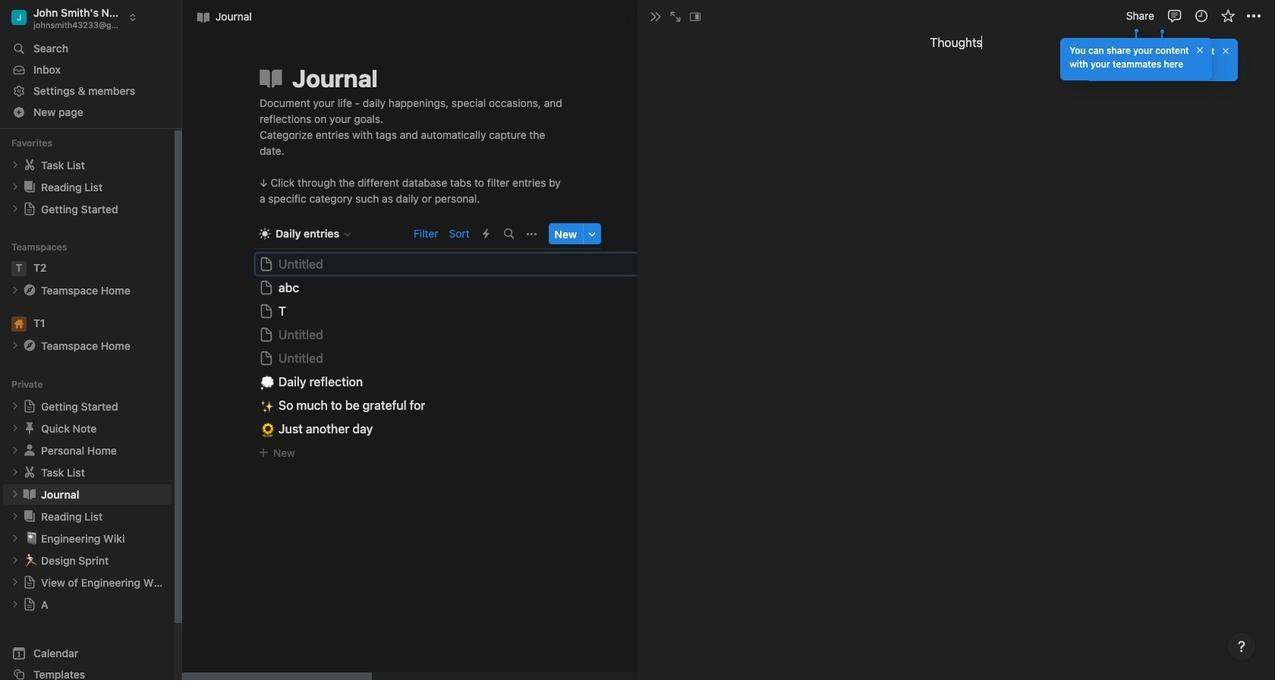 Task type: describe. For each thing, give the bounding box(es) containing it.
4 open image from the top
[[11, 424, 20, 433]]

📓 image
[[24, 530, 38, 547]]

🌻 image
[[261, 420, 275, 439]]

2 open image from the top
[[11, 286, 20, 295]]

6 open image from the top
[[11, 556, 20, 565]]

close image
[[650, 11, 662, 23]]

2 open image from the top
[[11, 205, 20, 214]]

side peek region
[[633, 0, 1276, 680]]

3 open image from the top
[[11, 341, 20, 350]]

4 open image from the top
[[11, 446, 20, 455]]

5 open image from the top
[[11, 468, 20, 477]]

6 open image from the top
[[11, 490, 20, 499]]

comments image
[[1168, 8, 1183, 24]]

create and view automations image
[[483, 229, 490, 240]]



Task type: locate. For each thing, give the bounding box(es) containing it.
✨ image
[[261, 396, 275, 415]]

favorite image
[[1221, 8, 1236, 24], [1222, 9, 1238, 25]]

7 open image from the top
[[11, 578, 20, 587]]

t image
[[11, 261, 27, 276]]

1 open image from the top
[[11, 182, 20, 192]]

open image
[[11, 182, 20, 192], [11, 286, 20, 295], [11, 402, 20, 411], [11, 424, 20, 433], [11, 512, 20, 521], [11, 556, 20, 565], [11, 578, 20, 587]]

1 open image from the top
[[11, 160, 20, 170]]

5 open image from the top
[[11, 512, 20, 521]]

favorite image inside side peek 'region'
[[1221, 8, 1236, 24]]

🏃 image
[[24, 552, 38, 569]]

updates image
[[1194, 8, 1209, 24], [1196, 9, 1211, 25]]

change page icon image
[[257, 65, 285, 92], [22, 157, 37, 173], [22, 179, 37, 195], [23, 202, 36, 216], [22, 283, 37, 298], [22, 338, 37, 353], [23, 400, 36, 413], [22, 421, 37, 436], [22, 443, 37, 458], [22, 465, 37, 480], [22, 487, 37, 502], [22, 509, 37, 524], [23, 576, 36, 590], [23, 598, 36, 612]]

7 open image from the top
[[11, 534, 20, 543]]

open in full page image
[[670, 11, 682, 23]]

8 open image from the top
[[11, 600, 20, 609]]

💭 image
[[261, 373, 275, 392]]

3 open image from the top
[[11, 402, 20, 411]]

open image
[[11, 160, 20, 170], [11, 205, 20, 214], [11, 341, 20, 350], [11, 446, 20, 455], [11, 468, 20, 477], [11, 490, 20, 499], [11, 534, 20, 543], [11, 600, 20, 609]]



Task type: vqa. For each thing, say whether or not it's contained in the screenshot.
second Open image from the bottom
yes



